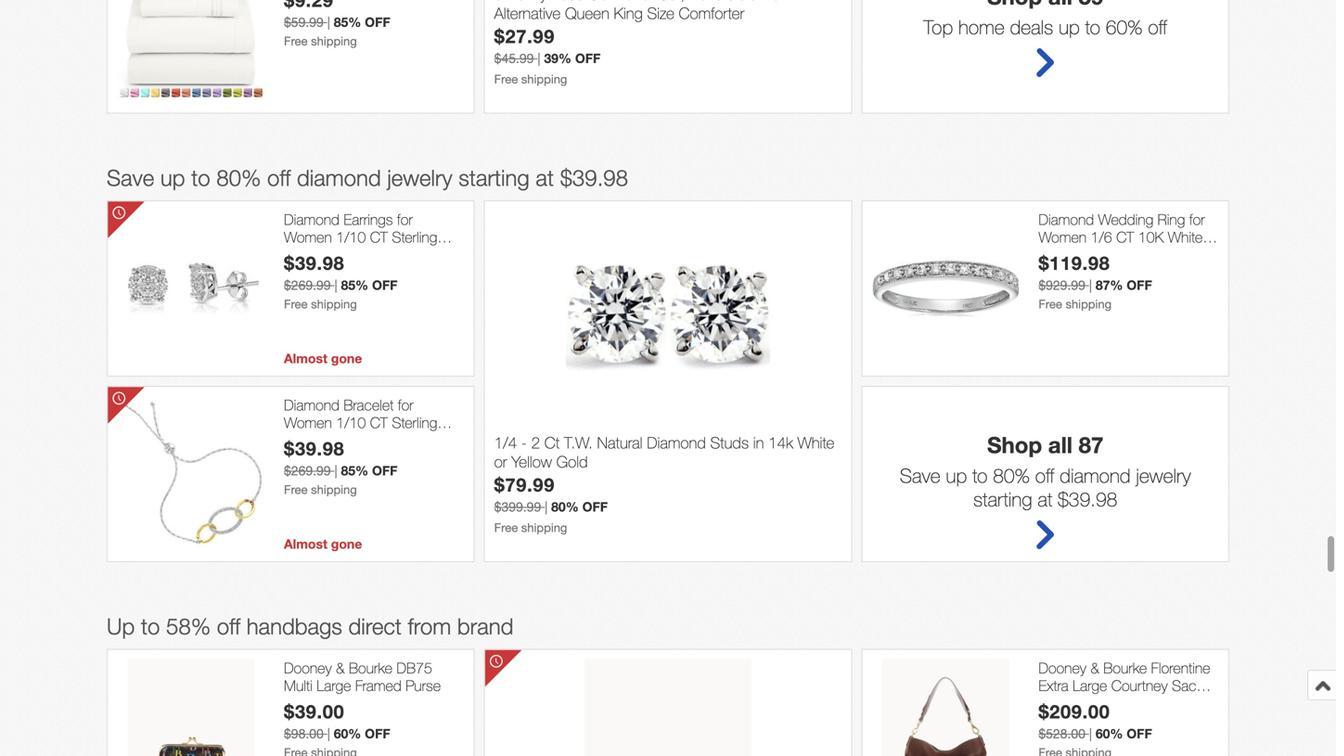 Task type: describe. For each thing, give the bounding box(es) containing it.
shipping inside $59.99 | 85% off free shipping
[[311, 34, 357, 48]]

framed
[[355, 677, 402, 695]]

adjustable
[[353, 432, 417, 450]]

cluster
[[366, 246, 409, 264]]

back
[[319, 264, 351, 282]]

reversible
[[690, 0, 757, 3]]

bourke for $39.00
[[349, 660, 393, 677]]

0 horizontal spatial comforter
[[589, 0, 654, 3]]

large for $39.00
[[317, 677, 351, 695]]

brand
[[458, 614, 514, 640]]

diamond for diamond wedding ring for women 1/6 ct 10k white gold round milgrain bridal band
[[1039, 211, 1095, 228]]

0 vertical spatial 80%
[[217, 165, 261, 191]]

diamond wedding ring for women 1/6 ct 10k white gold round milgrain bridal band
[[1039, 211, 1206, 282]]

$528.00
[[1039, 726, 1086, 742]]

extra
[[1039, 677, 1069, 695]]

| inside $59.99 | 85% off free shipping
[[327, 14, 330, 30]]

$39.98 $269.99 | 85% off free shipping for design
[[284, 438, 398, 497]]

$209.00
[[1039, 701, 1111, 723]]

silver for push
[[284, 246, 317, 264]]

alternative
[[495, 4, 561, 22]]

shop all 87 save up to 80% off diamond jewelry starting at $39.98
[[900, 432, 1192, 511]]

$119.98
[[1039, 252, 1111, 274]]

from
[[408, 614, 451, 640]]

save inside shop all 87 save up to 80% off diamond jewelry starting at $39.98
[[900, 464, 941, 487]]

bracelet
[[344, 396, 394, 414]]

$929.99
[[1039, 277, 1086, 293]]

$59.99 | 85% off free shipping
[[284, 14, 391, 48]]

$45.99
[[495, 50, 534, 66]]

1/4 - 2 ct t.w. natural diamond studs in 14k white or yellow gold link
[[495, 434, 842, 474]]

diamond inside shop all 87 save up to 80% off diamond jewelry starting at $39.98
[[1060, 464, 1131, 487]]

60% right deals
[[1106, 15, 1143, 38]]

diamond bracelet for women 1/10 ct sterling silver bolo adjustable circle design link
[[284, 396, 465, 467]]

diamond earrings for women 1/10 ct sterling silver round cluster studs push back link
[[284, 211, 465, 282]]

1/4 - 2 ct t.w. natural diamond studs in 14k white or yellow gold $79.99 $399.99 | 80% off free shipping
[[495, 434, 835, 535]]

3 pc nymbus comforter set, reversible down alternative queen king size comforter $27.99 $45.99 | 39% off free shipping
[[495, 0, 800, 86]]

diamond for diamond bracelet for women 1/10 ct sterling silver bolo adjustable circle design
[[284, 396, 340, 414]]

sterling for cluster
[[392, 228, 438, 246]]

bridal
[[1169, 246, 1203, 264]]

women inside diamond wedding ring for women 1/6 ct 10k white gold round milgrain bridal band
[[1039, 228, 1087, 246]]

white inside diamond wedding ring for women 1/6 ct 10k white gold round milgrain bridal band
[[1169, 228, 1203, 246]]

off inside 1/4 - 2 ct t.w. natural diamond studs in 14k white or yellow gold $79.99 $399.99 | 80% off free shipping
[[583, 499, 608, 515]]

0 horizontal spatial starting
[[459, 165, 530, 191]]

women for diamond bracelet for women 1/10 ct sterling silver bolo adjustable circle design
[[284, 414, 332, 432]]

white inside 1/4 - 2 ct t.w. natural diamond studs in 14k white or yellow gold $79.99 $399.99 | 80% off free shipping
[[798, 434, 835, 452]]

ct for diamond bracelet for women 1/10 ct sterling silver bolo adjustable circle design
[[370, 414, 388, 432]]

multi
[[284, 677, 313, 695]]

58%
[[166, 614, 211, 640]]

gold inside 1/4 - 2 ct t.w. natural diamond studs in 14k white or yellow gold $79.99 $399.99 | 80% off free shipping
[[557, 453, 588, 471]]

large for shoulder
[[1073, 677, 1108, 695]]

diamond bracelet for women 1/10 ct sterling silver bolo adjustable circle design
[[284, 396, 456, 467]]

bourke for shoulder
[[1104, 660, 1148, 677]]

off inside $59.99 | 85% off free shipping
[[365, 14, 391, 30]]

87%
[[1096, 277, 1124, 293]]

off inside dooney & bourke db75 multi large framed purse $39.00 $98.00 | 60% off
[[365, 726, 391, 742]]

down
[[762, 0, 800, 3]]

shipping inside 1/4 - 2 ct t.w. natural diamond studs in 14k white or yellow gold $79.99 $399.99 | 80% off free shipping
[[522, 521, 568, 535]]

purse
[[406, 677, 441, 695]]

$27.99
[[495, 25, 555, 47]]

free down push
[[284, 297, 308, 311]]

t.w.
[[564, 434, 593, 452]]

queen
[[565, 4, 610, 22]]

dooney & bourke florentine extra large courtney sac shoulder bag
[[1039, 660, 1211, 713]]

top home deals up to 60% off
[[924, 15, 1168, 38]]

push
[[284, 264, 315, 282]]

studs inside 1/4 - 2 ct t.w. natural diamond studs in 14k white or yellow gold $79.99 $399.99 | 80% off free shipping
[[711, 434, 749, 452]]

free inside $59.99 | 85% off free shipping
[[284, 34, 308, 48]]

60% inside $209.00 $528.00 | 60% off
[[1096, 726, 1124, 742]]

up inside top home deals up to 60% off link
[[1059, 15, 1080, 38]]

up to 58% off handbags direct from brand
[[107, 614, 514, 640]]

shipping inside $119.98 $929.99 | 87% off free shipping
[[1066, 297, 1112, 311]]

$79.99
[[495, 474, 555, 496]]

all
[[1049, 432, 1073, 458]]

shipping down design
[[311, 483, 357, 497]]

for for diamond bracelet for women 1/10 ct sterling silver bolo adjustable circle design
[[398, 396, 414, 414]]

home
[[959, 15, 1005, 38]]

diamond wedding ring for women 1/6 ct 10k white gold round milgrain bridal band link
[[1039, 211, 1220, 282]]

dooney & bourke db75 multi large framed purse $39.00 $98.00 | 60% off
[[284, 660, 441, 742]]

$399.99
[[495, 499, 541, 515]]

gone for design
[[331, 537, 362, 552]]

$39.98 inside shop all 87 save up to 80% off diamond jewelry starting at $39.98
[[1058, 488, 1118, 511]]

set,
[[659, 0, 685, 3]]

& for shoulder
[[1091, 660, 1100, 677]]

almost gone for push
[[284, 351, 362, 366]]

in
[[754, 434, 764, 452]]

| inside dooney & bourke db75 multi large framed purse $39.00 $98.00 | 60% off
[[327, 726, 330, 742]]

$98.00
[[284, 726, 324, 742]]

band
[[1039, 264, 1072, 282]]

14k
[[769, 434, 794, 452]]

wedding
[[1099, 211, 1154, 228]]

bolo
[[321, 432, 349, 450]]

sterling for adjustable
[[392, 414, 438, 432]]

$119.98 $929.99 | 87% off free shipping
[[1039, 252, 1153, 311]]

1/6
[[1091, 228, 1113, 246]]

up
[[107, 614, 135, 640]]

sac
[[1173, 677, 1197, 695]]

courtney
[[1112, 677, 1168, 695]]

for inside diamond wedding ring for women 1/6 ct 10k white gold round milgrain bridal band
[[1190, 211, 1206, 228]]

shop
[[988, 432, 1043, 458]]

2
[[532, 434, 540, 452]]

ct inside diamond wedding ring for women 1/6 ct 10k white gold round milgrain bridal band
[[1117, 228, 1135, 246]]

0 horizontal spatial save
[[107, 165, 154, 191]]

size
[[647, 4, 675, 22]]

handbags
[[247, 614, 342, 640]]

39%
[[544, 50, 572, 66]]



Task type: vqa. For each thing, say whether or not it's contained in the screenshot.
Learn more Link
no



Task type: locate. For each thing, give the bounding box(es) containing it.
$269.99 for design
[[284, 463, 331, 478]]

1 vertical spatial 85%
[[341, 277, 369, 293]]

1 vertical spatial silver
[[284, 432, 317, 450]]

shipping
[[311, 34, 357, 48], [522, 72, 568, 86], [311, 297, 357, 311], [1066, 297, 1112, 311], [311, 483, 357, 497], [522, 521, 568, 535]]

dooney up extra
[[1039, 660, 1087, 677]]

studs right the cluster
[[414, 246, 450, 264]]

2 horizontal spatial up
[[1059, 15, 1080, 38]]

1/10 up bolo
[[336, 414, 366, 432]]

large inside "dooney & bourke florentine extra large courtney sac shoulder bag"
[[1073, 677, 1108, 695]]

ct up the cluster
[[370, 228, 388, 246]]

2 sterling from the top
[[392, 414, 438, 432]]

| inside $209.00 $528.00 | 60% off
[[1090, 726, 1093, 742]]

87
[[1079, 432, 1104, 458]]

| right $399.99
[[545, 499, 548, 515]]

1 vertical spatial gone
[[331, 537, 362, 552]]

shipping down $59.99
[[311, 34, 357, 48]]

2 dooney from the left
[[1039, 660, 1087, 677]]

up inside shop all 87 save up to 80% off diamond jewelry starting at $39.98
[[947, 464, 967, 487]]

silver inside diamond earrings for women 1/10 ct sterling silver round cluster studs push back
[[284, 246, 317, 264]]

60% down $39.00 on the left bottom
[[334, 726, 361, 742]]

almost gone up bracelet on the bottom left of page
[[284, 351, 362, 366]]

85% down the cluster
[[341, 277, 369, 293]]

gold up band
[[1039, 246, 1069, 264]]

for right ring
[[1190, 211, 1206, 228]]

0 vertical spatial studs
[[414, 246, 450, 264]]

85% for bracelet
[[341, 463, 369, 478]]

silver inside the diamond bracelet for women 1/10 ct sterling silver bolo adjustable circle design
[[284, 432, 317, 450]]

3 pc nymbus comforter set, reversible down alternative queen king size comforter link
[[495, 0, 842, 25]]

0 horizontal spatial diamond
[[297, 165, 381, 191]]

85%
[[334, 14, 361, 30], [341, 277, 369, 293], [341, 463, 369, 478]]

milgrain
[[1118, 246, 1165, 264]]

free down design
[[284, 483, 308, 497]]

& for $39.00
[[336, 660, 345, 677]]

1 horizontal spatial diamond
[[1060, 464, 1131, 487]]

1 vertical spatial at
[[1038, 488, 1053, 511]]

dooney & bourke db75 multi large framed purse link
[[284, 660, 465, 695]]

0 horizontal spatial &
[[336, 660, 345, 677]]

studs inside diamond earrings for women 1/10 ct sterling silver round cluster studs push back
[[414, 246, 450, 264]]

| down bolo
[[335, 463, 338, 478]]

for right bracelet on the bottom left of page
[[398, 396, 414, 414]]

1 vertical spatial up
[[160, 165, 185, 191]]

|
[[327, 14, 330, 30], [538, 50, 541, 66], [335, 277, 338, 293], [1090, 277, 1093, 293], [335, 463, 338, 478], [545, 499, 548, 515], [327, 726, 330, 742], [1090, 726, 1093, 742]]

comforter down reversible on the top of page
[[679, 4, 745, 22]]

60% inside dooney & bourke db75 multi large framed purse $39.00 $98.00 | 60% off
[[334, 726, 361, 742]]

0 horizontal spatial large
[[317, 677, 351, 695]]

1 horizontal spatial gold
[[1039, 246, 1069, 264]]

| left 39%
[[538, 50, 541, 66]]

2 horizontal spatial 80%
[[994, 464, 1030, 487]]

1 vertical spatial starting
[[974, 488, 1033, 511]]

60% down bag
[[1096, 726, 1124, 742]]

0 vertical spatial 1/10
[[336, 228, 366, 246]]

$39.98 $269.99 | 85% off free shipping
[[284, 252, 398, 311], [284, 438, 398, 497]]

0 vertical spatial silver
[[284, 246, 317, 264]]

diamond right natural on the left of the page
[[647, 434, 706, 452]]

sterling up the cluster
[[392, 228, 438, 246]]

0 vertical spatial gold
[[1039, 246, 1069, 264]]

large inside dooney & bourke db75 multi large framed purse $39.00 $98.00 | 60% off
[[317, 677, 351, 695]]

85% for earrings
[[341, 277, 369, 293]]

1 & from the left
[[336, 660, 345, 677]]

off inside $209.00 $528.00 | 60% off
[[1127, 726, 1153, 742]]

1 horizontal spatial comforter
[[679, 4, 745, 22]]

off inside 3 pc nymbus comforter set, reversible down alternative queen king size comforter $27.99 $45.99 | 39% off free shipping
[[575, 50, 601, 66]]

top
[[924, 15, 954, 38]]

almost gone
[[284, 351, 362, 366], [284, 537, 362, 552]]

diamond up earrings
[[297, 165, 381, 191]]

round inside diamond wedding ring for women 1/6 ct 10k white gold round milgrain bridal band
[[1073, 246, 1114, 264]]

women up push
[[284, 228, 332, 246]]

1 $269.99 from the top
[[284, 277, 331, 293]]

2 bourke from the left
[[1104, 660, 1148, 677]]

free inside $119.98 $929.99 | 87% off free shipping
[[1039, 297, 1063, 311]]

design
[[284, 450, 327, 467]]

1 vertical spatial almost
[[284, 537, 328, 552]]

1 almost from the top
[[284, 351, 328, 366]]

1 vertical spatial 80%
[[994, 464, 1030, 487]]

& up $39.00 on the left bottom
[[336, 660, 345, 677]]

save
[[107, 165, 154, 191], [900, 464, 941, 487]]

dooney inside dooney & bourke db75 multi large framed purse $39.00 $98.00 | 60% off
[[284, 660, 332, 677]]

0 vertical spatial diamond
[[297, 165, 381, 191]]

diamond up the 1/6
[[1039, 211, 1095, 228]]

jewelry
[[387, 165, 453, 191], [1137, 464, 1192, 487]]

80% inside 1/4 - 2 ct t.w. natural diamond studs in 14k white or yellow gold $79.99 $399.99 | 80% off free shipping
[[552, 499, 579, 515]]

85% inside $59.99 | 85% off free shipping
[[334, 14, 361, 30]]

shipping down $399.99
[[522, 521, 568, 535]]

| right $98.00
[[327, 726, 330, 742]]

save up to 80% off diamond jewelry starting at $39.98
[[107, 165, 628, 191]]

free down $59.99
[[284, 34, 308, 48]]

women up bolo
[[284, 414, 332, 432]]

gold
[[1039, 246, 1069, 264], [557, 453, 588, 471]]

1/10 inside diamond earrings for women 1/10 ct sterling silver round cluster studs push back
[[336, 228, 366, 246]]

0 vertical spatial starting
[[459, 165, 530, 191]]

1/4
[[495, 434, 517, 452]]

off
[[365, 14, 391, 30], [1149, 15, 1168, 38], [575, 50, 601, 66], [267, 165, 291, 191], [372, 277, 398, 293], [1127, 277, 1153, 293], [372, 463, 398, 478], [1036, 464, 1055, 487], [583, 499, 608, 515], [217, 614, 240, 640], [365, 726, 391, 742], [1127, 726, 1153, 742]]

1/10
[[336, 228, 366, 246], [336, 414, 366, 432]]

diamond inside the diamond bracelet for women 1/10 ct sterling silver bolo adjustable circle design
[[284, 396, 340, 414]]

circle
[[421, 432, 456, 450]]

1 silver from the top
[[284, 246, 317, 264]]

deals
[[1011, 15, 1054, 38]]

large
[[317, 677, 351, 695], [1073, 677, 1108, 695]]

1 vertical spatial almost gone
[[284, 537, 362, 552]]

bourke up courtney
[[1104, 660, 1148, 677]]

free inside 3 pc nymbus comforter set, reversible down alternative queen king size comforter $27.99 $45.99 | 39% off free shipping
[[495, 72, 518, 86]]

to inside shop all 87 save up to 80% off diamond jewelry starting at $39.98
[[973, 464, 988, 487]]

round inside diamond earrings for women 1/10 ct sterling silver round cluster studs push back
[[321, 246, 362, 264]]

1 large from the left
[[317, 677, 351, 695]]

1 dooney from the left
[[284, 660, 332, 677]]

0 vertical spatial $269.99
[[284, 277, 331, 293]]

2 vertical spatial 80%
[[552, 499, 579, 515]]

bourke up framed
[[349, 660, 393, 677]]

0 horizontal spatial 80%
[[217, 165, 261, 191]]

starting
[[459, 165, 530, 191], [974, 488, 1033, 511]]

white up "bridal"
[[1169, 228, 1203, 246]]

1 vertical spatial white
[[798, 434, 835, 452]]

top home deals up to 60% off link
[[867, 0, 1225, 108]]

almost gone up up to 58% off handbags direct from brand
[[284, 537, 362, 552]]

1 horizontal spatial starting
[[974, 488, 1033, 511]]

nymbus
[[530, 0, 584, 3]]

pc
[[508, 0, 525, 3]]

1 round from the left
[[321, 246, 362, 264]]

& inside "dooney & bourke florentine extra large courtney sac shoulder bag"
[[1091, 660, 1100, 677]]

dooney up multi
[[284, 660, 332, 677]]

gone for push
[[331, 351, 362, 366]]

shoulder
[[1039, 695, 1094, 713]]

natural
[[597, 434, 643, 452]]

dooney for $39.00
[[284, 660, 332, 677]]

$269.99 for push
[[284, 277, 331, 293]]

for inside the diamond bracelet for women 1/10 ct sterling silver bolo adjustable circle design
[[398, 396, 414, 414]]

$209.00 $528.00 | 60% off
[[1039, 701, 1153, 742]]

king
[[614, 4, 643, 22]]

gold inside diamond wedding ring for women 1/6 ct 10k white gold round milgrain bridal band
[[1039, 246, 1069, 264]]

large up bag
[[1073, 677, 1108, 695]]

1 gone from the top
[[331, 351, 362, 366]]

ct up adjustable at left bottom
[[370, 414, 388, 432]]

dooney & bourke florentine extra large courtney sac shoulder bag link
[[1039, 660, 1220, 713]]

shipping down back
[[311, 297, 357, 311]]

& inside dooney & bourke db75 multi large framed purse $39.00 $98.00 | 60% off
[[336, 660, 345, 677]]

2 silver from the top
[[284, 432, 317, 450]]

2 & from the left
[[1091, 660, 1100, 677]]

1 horizontal spatial jewelry
[[1137, 464, 1192, 487]]

silver
[[284, 246, 317, 264], [284, 432, 317, 450]]

0 horizontal spatial dooney
[[284, 660, 332, 677]]

gone
[[331, 351, 362, 366], [331, 537, 362, 552]]

white
[[1169, 228, 1203, 246], [798, 434, 835, 452]]

dooney
[[284, 660, 332, 677], [1039, 660, 1087, 677]]

at inside shop all 87 save up to 80% off diamond jewelry starting at $39.98
[[1038, 488, 1053, 511]]

$39.98
[[560, 165, 628, 191], [284, 252, 345, 274], [284, 438, 345, 460], [1058, 488, 1118, 511]]

gone up bracelet on the bottom left of page
[[331, 351, 362, 366]]

2 round from the left
[[1073, 246, 1114, 264]]

2 $269.99 from the top
[[284, 463, 331, 478]]

1 vertical spatial $269.99
[[284, 463, 331, 478]]

1 vertical spatial sterling
[[392, 414, 438, 432]]

yellow
[[512, 453, 552, 471]]

0 vertical spatial sterling
[[392, 228, 438, 246]]

for inside diamond earrings for women 1/10 ct sterling silver round cluster studs push back
[[397, 211, 413, 228]]

direct
[[349, 614, 402, 640]]

women
[[284, 228, 332, 246], [1039, 228, 1087, 246], [284, 414, 332, 432]]

1 sterling from the top
[[392, 228, 438, 246]]

1 vertical spatial diamond
[[1060, 464, 1131, 487]]

$39.98 $269.99 | 85% off free shipping for push
[[284, 252, 398, 311]]

0 vertical spatial gone
[[331, 351, 362, 366]]

2 almost gone from the top
[[284, 537, 362, 552]]

off inside shop all 87 save up to 80% off diamond jewelry starting at $39.98
[[1036, 464, 1055, 487]]

round up back
[[321, 246, 362, 264]]

1 horizontal spatial 80%
[[552, 499, 579, 515]]

women inside the diamond bracelet for women 1/10 ct sterling silver bolo adjustable circle design
[[284, 414, 332, 432]]

free down $399.99
[[495, 521, 518, 535]]

diamond for diamond earrings for women 1/10 ct sterling silver round cluster studs push back
[[284, 211, 340, 228]]

almost
[[284, 351, 328, 366], [284, 537, 328, 552]]

$39.00
[[284, 701, 345, 723]]

60%
[[1106, 15, 1143, 38], [334, 726, 361, 742], [1096, 726, 1124, 742]]

round down the 1/6
[[1073, 246, 1114, 264]]

almost for push
[[284, 351, 328, 366]]

studs left in
[[711, 434, 749, 452]]

gold down t.w.
[[557, 453, 588, 471]]

2 vertical spatial up
[[947, 464, 967, 487]]

diamond inside diamond earrings for women 1/10 ct sterling silver round cluster studs push back
[[284, 211, 340, 228]]

diamond up bolo
[[284, 396, 340, 414]]

diamond inside 1/4 - 2 ct t.w. natural diamond studs in 14k white or yellow gold $79.99 $399.99 | 80% off free shipping
[[647, 434, 706, 452]]

florentine
[[1152, 660, 1211, 677]]

1/10 down earrings
[[336, 228, 366, 246]]

0 vertical spatial save
[[107, 165, 154, 191]]

for for diamond earrings for women 1/10 ct sterling silver round cluster studs push back
[[397, 211, 413, 228]]

2 $39.98 $269.99 | 85% off free shipping from the top
[[284, 438, 398, 497]]

free down $45.99 on the top of the page
[[495, 72, 518, 86]]

& up bag
[[1091, 660, 1100, 677]]

diamond up push
[[284, 211, 340, 228]]

0 horizontal spatial white
[[798, 434, 835, 452]]

0 horizontal spatial round
[[321, 246, 362, 264]]

dooney for shoulder
[[1039, 660, 1087, 677]]

| left 87%
[[1090, 277, 1093, 293]]

gone up direct
[[331, 537, 362, 552]]

free down $929.99
[[1039, 297, 1063, 311]]

off inside $119.98 $929.99 | 87% off free shipping
[[1127, 277, 1153, 293]]

almost up up to 58% off handbags direct from brand
[[284, 537, 328, 552]]

comforter up king
[[589, 0, 654, 3]]

80%
[[217, 165, 261, 191], [994, 464, 1030, 487], [552, 499, 579, 515]]

1 horizontal spatial round
[[1073, 246, 1114, 264]]

sterling
[[392, 228, 438, 246], [392, 414, 438, 432]]

2 1/10 from the top
[[336, 414, 366, 432]]

1 1/10 from the top
[[336, 228, 366, 246]]

women for diamond earrings for women 1/10 ct sterling silver round cluster studs push back
[[284, 228, 332, 246]]

or
[[495, 453, 507, 471]]

1 vertical spatial jewelry
[[1137, 464, 1192, 487]]

diamond
[[297, 165, 381, 191], [1060, 464, 1131, 487]]

0 horizontal spatial gold
[[557, 453, 588, 471]]

85% down bolo
[[341, 463, 369, 478]]

jewelry inside shop all 87 save up to 80% off diamond jewelry starting at $39.98
[[1137, 464, 1192, 487]]

1 bourke from the left
[[349, 660, 393, 677]]

0 vertical spatial white
[[1169, 228, 1203, 246]]

comforter
[[589, 0, 654, 3], [679, 4, 745, 22]]

1 vertical spatial studs
[[711, 434, 749, 452]]

1 $39.98 $269.99 | 85% off free shipping from the top
[[284, 252, 398, 311]]

| right $59.99
[[327, 14, 330, 30]]

silver for design
[[284, 432, 317, 450]]

shipping down 39%
[[522, 72, 568, 86]]

1 horizontal spatial large
[[1073, 677, 1108, 695]]

1 horizontal spatial bourke
[[1104, 660, 1148, 677]]

1 horizontal spatial save
[[900, 464, 941, 487]]

diamond earrings for women 1/10 ct sterling silver round cluster studs push back
[[284, 211, 450, 282]]

sterling up circle
[[392, 414, 438, 432]]

0 vertical spatial at
[[536, 165, 554, 191]]

large up $39.00 on the left bottom
[[317, 677, 351, 695]]

| down the $209.00
[[1090, 726, 1093, 742]]

0 vertical spatial almost gone
[[284, 351, 362, 366]]

0 vertical spatial almost
[[284, 351, 328, 366]]

| inside 1/4 - 2 ct t.w. natural diamond studs in 14k white or yellow gold $79.99 $399.99 | 80% off free shipping
[[545, 499, 548, 515]]

1 horizontal spatial at
[[1038, 488, 1053, 511]]

ct inside diamond earrings for women 1/10 ct sterling silver round cluster studs push back
[[370, 228, 388, 246]]

women inside diamond earrings for women 1/10 ct sterling silver round cluster studs push back
[[284, 228, 332, 246]]

almost for design
[[284, 537, 328, 552]]

0 horizontal spatial bourke
[[349, 660, 393, 677]]

ring
[[1158, 211, 1186, 228]]

diamond down 87
[[1060, 464, 1131, 487]]

2 gone from the top
[[331, 537, 362, 552]]

$59.99
[[284, 14, 324, 30]]

0 horizontal spatial studs
[[414, 246, 450, 264]]

1 vertical spatial $39.98 $269.99 | 85% off free shipping
[[284, 438, 398, 497]]

0 vertical spatial 85%
[[334, 14, 361, 30]]

free inside 1/4 - 2 ct t.w. natural diamond studs in 14k white or yellow gold $79.99 $399.99 | 80% off free shipping
[[495, 521, 518, 535]]

bourke inside "dooney & bourke florentine extra large courtney sac shoulder bag"
[[1104, 660, 1148, 677]]

2 vertical spatial 85%
[[341, 463, 369, 478]]

ct inside the diamond bracelet for women 1/10 ct sterling silver bolo adjustable circle design
[[370, 414, 388, 432]]

| right push
[[335, 277, 338, 293]]

2 large from the left
[[1073, 677, 1108, 695]]

0 vertical spatial $39.98 $269.99 | 85% off free shipping
[[284, 252, 398, 311]]

for right earrings
[[397, 211, 413, 228]]

| inside $119.98 $929.99 | 87% off free shipping
[[1090, 277, 1093, 293]]

shipping down 87%
[[1066, 297, 1112, 311]]

diamond inside diamond wedding ring for women 1/6 ct 10k white gold round milgrain bridal band
[[1039, 211, 1095, 228]]

studs
[[414, 246, 450, 264], [711, 434, 749, 452]]

db75
[[397, 660, 433, 677]]

up
[[1059, 15, 1080, 38], [160, 165, 185, 191], [947, 464, 967, 487]]

ct
[[545, 434, 560, 452]]

2 almost from the top
[[284, 537, 328, 552]]

| inside 3 pc nymbus comforter set, reversible down alternative queen king size comforter $27.99 $45.99 | 39% off free shipping
[[538, 50, 541, 66]]

1/10 for bracelet
[[336, 414, 366, 432]]

1 horizontal spatial &
[[1091, 660, 1100, 677]]

ct
[[370, 228, 388, 246], [1117, 228, 1135, 246], [370, 414, 388, 432]]

silver up push
[[284, 246, 317, 264]]

0 vertical spatial jewelry
[[387, 165, 453, 191]]

0 vertical spatial up
[[1059, 15, 1080, 38]]

dooney inside "dooney & bourke florentine extra large courtney sac shoulder bag"
[[1039, 660, 1087, 677]]

bourke inside dooney & bourke db75 multi large framed purse $39.00 $98.00 | 60% off
[[349, 660, 393, 677]]

starting inside shop all 87 save up to 80% off diamond jewelry starting at $39.98
[[974, 488, 1033, 511]]

-
[[522, 434, 527, 452]]

almost down push
[[284, 351, 328, 366]]

shipping inside 3 pc nymbus comforter set, reversible down alternative queen king size comforter $27.99 $45.99 | 39% off free shipping
[[522, 72, 568, 86]]

ct down wedding at the right of the page
[[1117, 228, 1135, 246]]

1 vertical spatial 1/10
[[336, 414, 366, 432]]

0 horizontal spatial up
[[160, 165, 185, 191]]

free
[[284, 34, 308, 48], [495, 72, 518, 86], [284, 297, 308, 311], [1039, 297, 1063, 311], [284, 483, 308, 497], [495, 521, 518, 535]]

1 horizontal spatial dooney
[[1039, 660, 1087, 677]]

bag
[[1099, 695, 1123, 713]]

10k
[[1139, 228, 1164, 246]]

1/10 for earrings
[[336, 228, 366, 246]]

white right 14k
[[798, 434, 835, 452]]

85% right $59.99
[[334, 14, 361, 30]]

1 almost gone from the top
[[284, 351, 362, 366]]

3
[[495, 0, 503, 3]]

0 horizontal spatial jewelry
[[387, 165, 453, 191]]

sterling inside diamond earrings for women 1/10 ct sterling silver round cluster studs push back
[[392, 228, 438, 246]]

1/10 inside the diamond bracelet for women 1/10 ct sterling silver bolo adjustable circle design
[[336, 414, 366, 432]]

1 horizontal spatial up
[[947, 464, 967, 487]]

0 horizontal spatial at
[[536, 165, 554, 191]]

almost gone for design
[[284, 537, 362, 552]]

1 horizontal spatial studs
[[711, 434, 749, 452]]

1 horizontal spatial white
[[1169, 228, 1203, 246]]

sterling inside the diamond bracelet for women 1/10 ct sterling silver bolo adjustable circle design
[[392, 414, 438, 432]]

women up $119.98
[[1039, 228, 1087, 246]]

earrings
[[344, 211, 393, 228]]

ct for diamond earrings for women 1/10 ct sterling silver round cluster studs push back
[[370, 228, 388, 246]]

80% inside shop all 87 save up to 80% off diamond jewelry starting at $39.98
[[994, 464, 1030, 487]]

at
[[536, 165, 554, 191], [1038, 488, 1053, 511]]

silver up design
[[284, 432, 317, 450]]

1 vertical spatial gold
[[557, 453, 588, 471]]

1 vertical spatial save
[[900, 464, 941, 487]]



